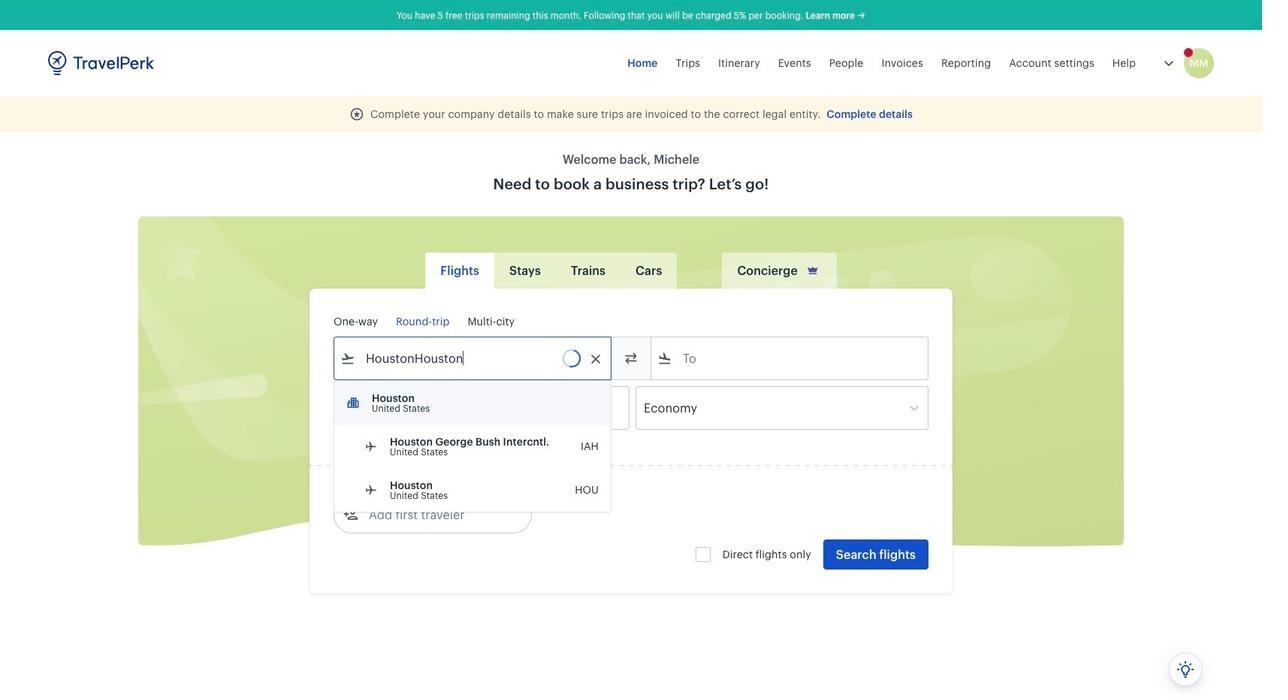 Task type: describe. For each thing, give the bounding box(es) containing it.
Return text field
[[445, 387, 523, 429]]

Add first traveler search field
[[359, 503, 515, 527]]

To search field
[[673, 346, 909, 371]]



Task type: vqa. For each thing, say whether or not it's contained in the screenshot.
2nd Alaska Airlines 'IMAGE' from the bottom of the page
no



Task type: locate. For each thing, give the bounding box(es) containing it.
Depart text field
[[356, 387, 434, 429]]

From search field
[[356, 346, 592, 371]]



